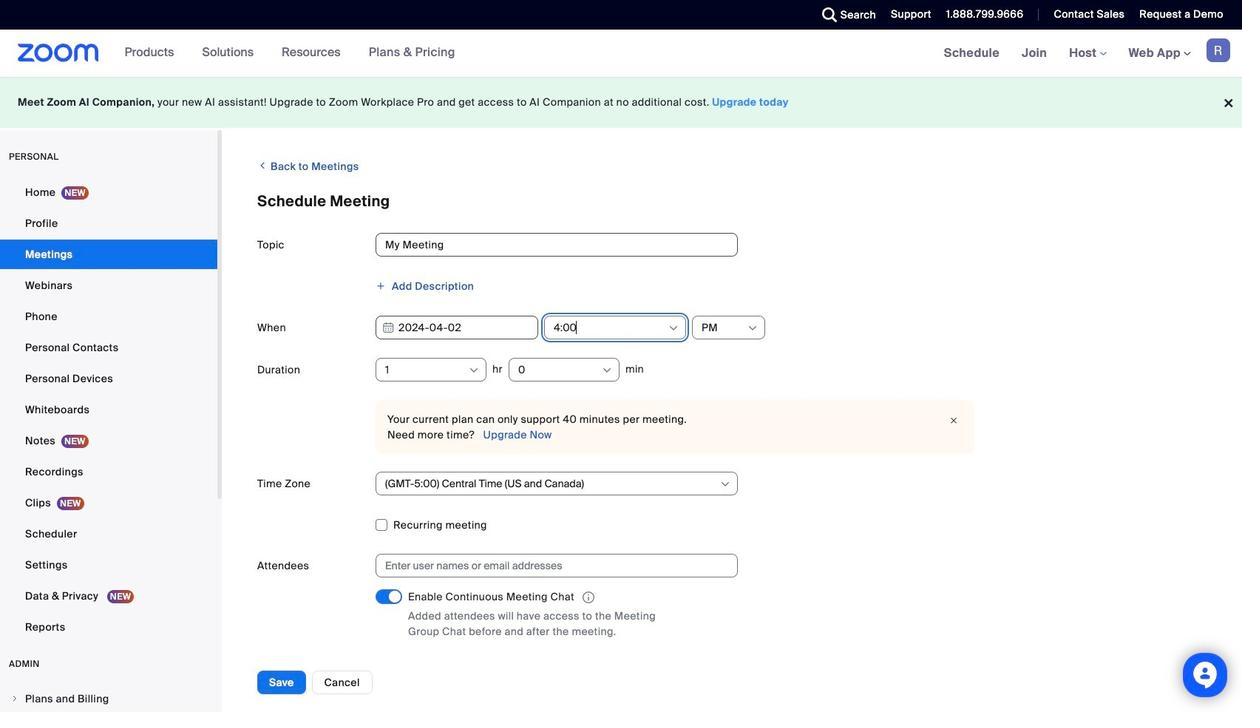Task type: locate. For each thing, give the bounding box(es) containing it.
right image
[[10, 694, 19, 703]]

0 horizontal spatial show options image
[[668, 322, 680, 334]]

left image
[[257, 158, 268, 173]]

personal menu menu
[[0, 177, 217, 643]]

show options image for select time zone text field
[[719, 478, 731, 490]]

show options image
[[747, 322, 759, 334], [601, 365, 613, 376]]

menu item
[[0, 685, 217, 712]]

close image
[[945, 413, 963, 428]]

option group
[[376, 658, 1207, 682]]

0 vertical spatial show options image
[[747, 322, 759, 334]]

1 vertical spatial show options image
[[719, 478, 731, 490]]

add image
[[376, 281, 386, 291]]

0 vertical spatial show options image
[[668, 322, 680, 334]]

learn more about enable continuous meeting chat image
[[578, 591, 599, 604]]

footer
[[0, 77, 1242, 128]]

1 vertical spatial show options image
[[601, 365, 613, 376]]

banner
[[0, 30, 1242, 78]]

application
[[408, 589, 689, 606]]

show options image
[[668, 322, 680, 334], [719, 478, 731, 490]]

show options image for select start time text field
[[668, 322, 680, 334]]

1 horizontal spatial show options image
[[719, 478, 731, 490]]

0 horizontal spatial show options image
[[601, 365, 613, 376]]



Task type: vqa. For each thing, say whether or not it's contained in the screenshot.
the top ONLY
no



Task type: describe. For each thing, give the bounding box(es) containing it.
select time zone text field
[[385, 472, 719, 495]]

1 horizontal spatial show options image
[[747, 322, 759, 334]]

profile picture image
[[1207, 38, 1230, 62]]

My Meeting text field
[[376, 233, 738, 257]]

zoom logo image
[[18, 44, 99, 62]]

meetings navigation
[[933, 30, 1242, 78]]

product information navigation
[[114, 30, 466, 77]]

select start time text field
[[554, 316, 667, 339]]

Persistent Chat, enter email address,Enter user names or email addresses text field
[[385, 555, 715, 577]]



